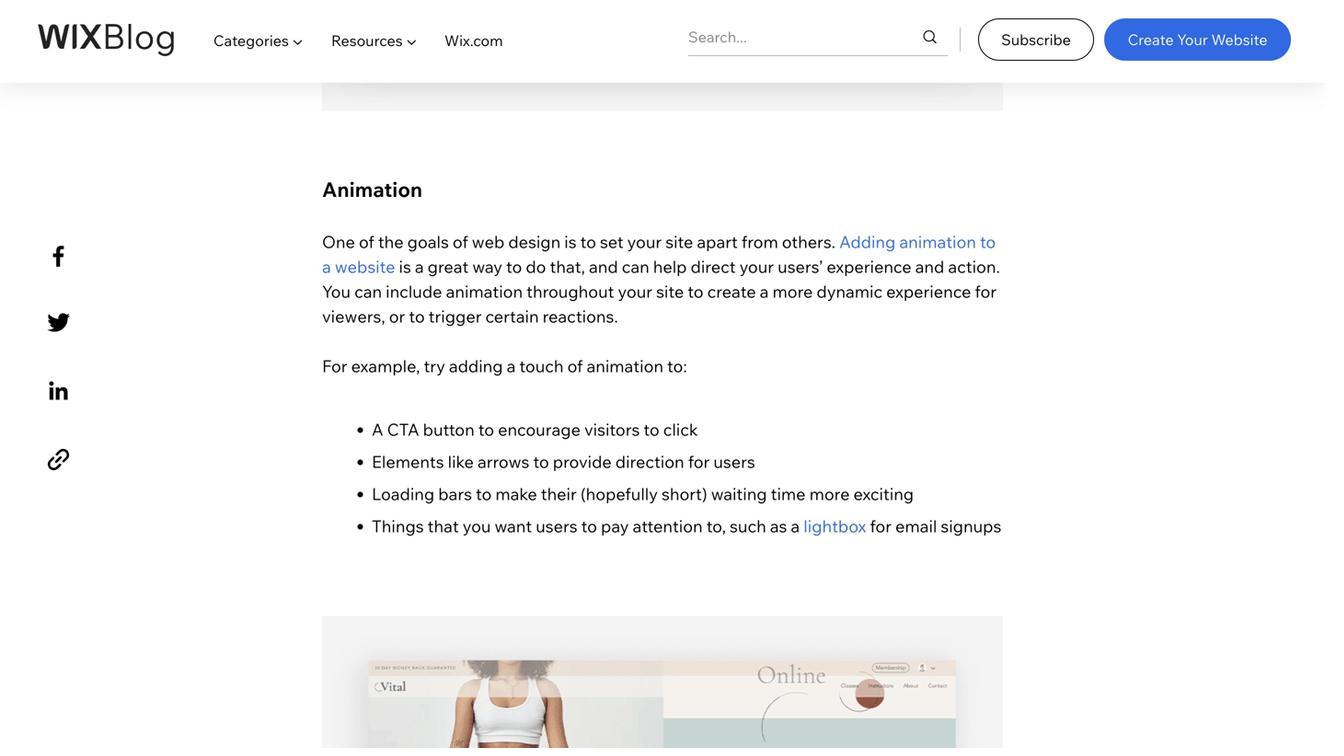 Task type: describe. For each thing, give the bounding box(es) containing it.
more inside is a great way to do that, and can help direct your users' experience and action. you can include animation throughout your site to create a more dynamic experience for viewers, or to trigger certain reactions.
[[773, 281, 813, 302]]

signups
[[941, 516, 1002, 537]]

direction
[[616, 452, 684, 472]]

to down direct
[[688, 281, 704, 302]]

1 vertical spatial your
[[740, 257, 774, 277]]

subscribe
[[1002, 30, 1071, 49]]

0 vertical spatial your
[[627, 232, 662, 252]]

direct
[[691, 257, 736, 277]]

cta
[[387, 419, 419, 440]]

copy link of the article image
[[42, 444, 75, 476]]

from
[[742, 232, 778, 252]]

touch
[[520, 356, 564, 377]]

things that you want users to pay attention to, such as a lightbox for email signups
[[372, 516, 1002, 537]]

2 horizontal spatial of
[[568, 356, 583, 377]]

web design visual elements animation image
[[322, 616, 1003, 748]]

do
[[526, 257, 546, 277]]

website
[[335, 257, 395, 277]]

the
[[378, 232, 404, 252]]

copy link of the article image
[[42, 444, 75, 476]]

create
[[1128, 30, 1174, 49]]

to:
[[667, 356, 687, 377]]

like
[[448, 452, 474, 472]]

to inside "adding animation to a website"
[[980, 232, 996, 252]]

make
[[495, 484, 537, 505]]

others.
[[782, 232, 836, 252]]

pay
[[601, 516, 629, 537]]

include
[[386, 281, 442, 302]]

trigger
[[429, 306, 482, 327]]

action.
[[948, 257, 1000, 277]]

that
[[428, 516, 459, 537]]

to down encourage
[[533, 452, 549, 472]]

for example, try adding a touch of animation to:
[[322, 356, 687, 377]]

0 vertical spatial experience
[[827, 257, 912, 277]]

want
[[495, 516, 532, 537]]

1 horizontal spatial for
[[870, 516, 892, 537]]

lightbox link
[[804, 516, 866, 537]]

help
[[653, 257, 687, 277]]

0 vertical spatial site
[[666, 232, 693, 252]]

create your website link
[[1105, 18, 1291, 61]]

certain
[[486, 306, 539, 327]]

▼ for resources  ▼
[[406, 31, 417, 50]]

things
[[372, 516, 424, 537]]

wix.com
[[445, 31, 503, 50]]

0 vertical spatial is
[[564, 232, 577, 252]]

to left pay
[[581, 516, 597, 537]]

encourage
[[498, 419, 581, 440]]

visitors
[[584, 419, 640, 440]]

adding animation to a website link
[[322, 232, 1000, 277]]

as
[[770, 516, 787, 537]]

design
[[508, 232, 561, 252]]

that,
[[550, 257, 585, 277]]

0 vertical spatial can
[[622, 257, 650, 277]]

email
[[896, 516, 937, 537]]

lightbox
[[804, 516, 866, 537]]

create your website
[[1128, 30, 1268, 49]]

wix.com link
[[431, 15, 517, 66]]

a up 'include' at top
[[415, 257, 424, 277]]

a right create
[[760, 281, 769, 302]]

a
[[372, 419, 383, 440]]

▼ for categories ▼
[[292, 31, 303, 50]]

is inside is a great way to do that, and can help direct your users' experience and action. you can include animation throughout your site to create a more dynamic experience for viewers, or to trigger certain reactions.
[[399, 257, 411, 277]]

goals
[[407, 232, 449, 252]]



Task type: vqa. For each thing, say whether or not it's contained in the screenshot.
affiliate marketing link
no



Task type: locate. For each thing, give the bounding box(es) containing it.
animation
[[900, 232, 976, 252], [446, 281, 523, 302], [587, 356, 664, 377]]

a right as
[[791, 516, 800, 537]]

for inside is a great way to do that, and can help direct your users' experience and action. you can include animation throughout your site to create a more dynamic experience for viewers, or to trigger certain reactions.
[[975, 281, 997, 302]]

Search... search field
[[688, 18, 885, 55]]

0 vertical spatial animation
[[900, 232, 976, 252]]

users'
[[778, 257, 823, 277]]

2 vertical spatial your
[[618, 281, 653, 302]]

one
[[322, 232, 355, 252]]

their
[[541, 484, 577, 505]]

share article on facebook image
[[42, 240, 75, 273]]

animation up action.
[[900, 232, 976, 252]]

for up short)
[[688, 452, 710, 472]]

a up you
[[322, 257, 331, 277]]

site up help
[[666, 232, 693, 252]]

1 ▼ from the left
[[292, 31, 303, 50]]

to up action.
[[980, 232, 996, 252]]

more up lightbox
[[810, 484, 850, 505]]

a inside "adding animation to a website"
[[322, 257, 331, 277]]

1 vertical spatial users
[[536, 516, 578, 537]]

to right bars
[[476, 484, 492, 505]]

attention
[[633, 516, 703, 537]]

to left set
[[580, 232, 596, 252]]

1 horizontal spatial can
[[622, 257, 650, 277]]

users
[[714, 452, 755, 472], [536, 516, 578, 537]]

button
[[423, 419, 475, 440]]

to left the do
[[506, 257, 522, 277]]

and left action.
[[915, 257, 945, 277]]

to left 'click'
[[644, 419, 660, 440]]

animation left to:
[[587, 356, 664, 377]]

is up that,
[[564, 232, 577, 252]]

share article on twitter image
[[42, 307, 75, 339], [42, 307, 75, 339]]

or
[[389, 306, 405, 327]]

can
[[622, 257, 650, 277], [354, 281, 382, 302]]

create
[[707, 281, 756, 302]]

experience down adding
[[827, 257, 912, 277]]

you
[[322, 281, 351, 302]]

and
[[589, 257, 618, 277], [915, 257, 945, 277]]

adding
[[840, 232, 896, 252]]

(hopefully
[[581, 484, 658, 505]]

great
[[428, 257, 469, 277]]

2 ▼ from the left
[[406, 31, 417, 50]]

arrows
[[478, 452, 530, 472]]

and down set
[[589, 257, 618, 277]]

is
[[564, 232, 577, 252], [399, 257, 411, 277]]

elements like arrows to provide direction for users
[[372, 452, 759, 472]]

1 vertical spatial for
[[688, 452, 710, 472]]

short)
[[662, 484, 708, 505]]

to right or
[[409, 306, 425, 327]]

0 horizontal spatial animation
[[446, 281, 523, 302]]

of left the
[[359, 232, 374, 252]]

experience
[[827, 257, 912, 277], [887, 281, 971, 302]]

1 vertical spatial can
[[354, 281, 382, 302]]

None search field
[[688, 18, 948, 55]]

categories
[[214, 31, 289, 50]]

share article on linkedin image
[[42, 375, 75, 407], [42, 375, 75, 407]]

web
[[472, 232, 505, 252]]

try
[[424, 356, 445, 377]]

1 horizontal spatial is
[[564, 232, 577, 252]]

your down "adding animation to a website"
[[618, 281, 653, 302]]

for down action.
[[975, 281, 997, 302]]

1 vertical spatial site
[[656, 281, 684, 302]]

apart
[[697, 232, 738, 252]]

for
[[322, 356, 348, 377]]

1 vertical spatial experience
[[887, 281, 971, 302]]

0 horizontal spatial is
[[399, 257, 411, 277]]

reactions.
[[543, 306, 618, 327]]

resources
[[331, 31, 403, 50]]

2 horizontal spatial for
[[975, 281, 997, 302]]

animation inside is a great way to do that, and can help direct your users' experience and action. you can include animation throughout your site to create a more dynamic experience for viewers, or to trigger certain reactions.
[[446, 281, 523, 302]]

adding
[[449, 356, 503, 377]]

1 vertical spatial animation
[[446, 281, 523, 302]]

1 horizontal spatial animation
[[587, 356, 664, 377]]

for down exciting
[[870, 516, 892, 537]]

viewers,
[[322, 306, 385, 327]]

site inside is a great way to do that, and can help direct your users' experience and action. you can include animation throughout your site to create a more dynamic experience for viewers, or to trigger certain reactions.
[[656, 281, 684, 302]]

animation inside "adding animation to a website"
[[900, 232, 976, 252]]

1 vertical spatial is
[[399, 257, 411, 277]]

categories ▼
[[214, 31, 303, 50]]

one of the goals of web design is to set your site apart from others.
[[322, 232, 840, 252]]

2 and from the left
[[915, 257, 945, 277]]

of up "great"
[[453, 232, 468, 252]]

0 horizontal spatial and
[[589, 257, 618, 277]]

your down from
[[740, 257, 774, 277]]

click
[[663, 419, 698, 440]]

loading
[[372, 484, 435, 505]]

experience down action.
[[887, 281, 971, 302]]

share article on facebook image
[[42, 240, 75, 273]]

1 horizontal spatial users
[[714, 452, 755, 472]]

to,
[[707, 516, 726, 537]]

example,
[[351, 356, 420, 377]]

adding animation to a website
[[322, 232, 1000, 277]]

way
[[473, 257, 503, 277]]

provide
[[553, 452, 612, 472]]

0 vertical spatial users
[[714, 452, 755, 472]]

0 vertical spatial more
[[773, 281, 813, 302]]

0 horizontal spatial users
[[536, 516, 578, 537]]

can down website
[[354, 281, 382, 302]]

animation down the way
[[446, 281, 523, 302]]

to
[[580, 232, 596, 252], [980, 232, 996, 252], [506, 257, 522, 277], [688, 281, 704, 302], [409, 306, 425, 327], [478, 419, 494, 440], [644, 419, 660, 440], [533, 452, 549, 472], [476, 484, 492, 505], [581, 516, 597, 537]]

▼ right resources
[[406, 31, 417, 50]]

more
[[773, 281, 813, 302], [810, 484, 850, 505]]

is up 'include' at top
[[399, 257, 411, 277]]

bars
[[438, 484, 472, 505]]

0 horizontal spatial ▼
[[292, 31, 303, 50]]

is a great way to do that, and can help direct your users' experience and action. you can include animation throughout your site to create a more dynamic experience for viewers, or to trigger certain reactions.
[[322, 257, 1004, 327]]

your
[[627, 232, 662, 252], [740, 257, 774, 277], [618, 281, 653, 302]]

can down set
[[622, 257, 650, 277]]

resources  ▼
[[331, 31, 417, 50]]

such
[[730, 516, 766, 537]]

more down users' in the top right of the page
[[773, 281, 813, 302]]

site down help
[[656, 281, 684, 302]]

waiting
[[711, 484, 767, 505]]

time
[[771, 484, 806, 505]]

animation
[[322, 177, 436, 202]]

1 horizontal spatial and
[[915, 257, 945, 277]]

▼ right categories
[[292, 31, 303, 50]]

0 horizontal spatial for
[[688, 452, 710, 472]]

2 vertical spatial animation
[[587, 356, 664, 377]]

1 vertical spatial more
[[810, 484, 850, 505]]

exciting
[[854, 484, 914, 505]]

to up arrows
[[478, 419, 494, 440]]

subscribe link
[[978, 18, 1094, 61]]

1 horizontal spatial ▼
[[406, 31, 417, 50]]

your right set
[[627, 232, 662, 252]]

2 vertical spatial for
[[870, 516, 892, 537]]

loading bars to make their (hopefully short) waiting time more exciting
[[372, 484, 914, 505]]

elements
[[372, 452, 444, 472]]

of right 'touch'
[[568, 356, 583, 377]]

0 horizontal spatial can
[[354, 281, 382, 302]]

users up the waiting
[[714, 452, 755, 472]]

for
[[975, 281, 997, 302], [688, 452, 710, 472], [870, 516, 892, 537]]

2 horizontal spatial animation
[[900, 232, 976, 252]]

1 horizontal spatial of
[[453, 232, 468, 252]]

dynamic
[[817, 281, 883, 302]]

your
[[1177, 30, 1208, 49]]

web design visual elements imagery image
[[322, 0, 1003, 112]]

1 and from the left
[[589, 257, 618, 277]]

set
[[600, 232, 624, 252]]

0 horizontal spatial of
[[359, 232, 374, 252]]

a left 'touch'
[[507, 356, 516, 377]]

of
[[359, 232, 374, 252], [453, 232, 468, 252], [568, 356, 583, 377]]

you
[[463, 516, 491, 537]]

a cta button to encourage visitors to click
[[372, 419, 698, 440]]

users down their
[[536, 516, 578, 537]]

a
[[322, 257, 331, 277], [415, 257, 424, 277], [760, 281, 769, 302], [507, 356, 516, 377], [791, 516, 800, 537]]

throughout
[[527, 281, 614, 302]]

0 vertical spatial for
[[975, 281, 997, 302]]

website
[[1212, 30, 1268, 49]]



